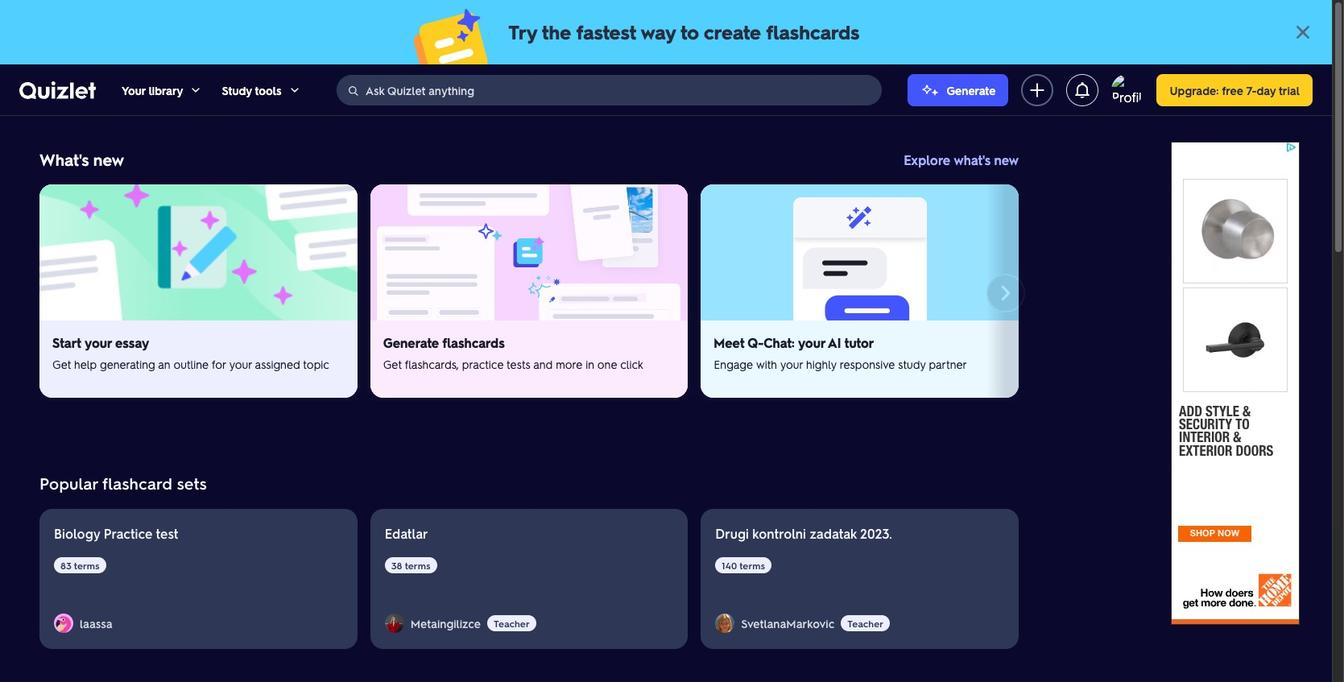 Task type: locate. For each thing, give the bounding box(es) containing it.
flashcards inside generate flashcards get flashcards, practice tests and more in one click
[[443, 334, 505, 351]]

1 horizontal spatial new
[[995, 151, 1019, 168]]

140 terms
[[722, 559, 766, 572]]

1 terms from the left
[[74, 559, 100, 572]]

get left "flashcards," at the left bottom
[[383, 357, 402, 371]]

tools
[[255, 83, 282, 97]]

1 horizontal spatial get
[[383, 357, 402, 371]]

teacher right the metaingilizce link
[[494, 617, 530, 630]]

1 horizontal spatial generate
[[947, 83, 996, 97]]

sparkle image
[[921, 80, 941, 100]]

profile picture image down 140
[[716, 614, 735, 633]]

0 horizontal spatial get
[[52, 357, 71, 371]]

2 teacher from the left
[[848, 617, 884, 630]]

1 get from the left
[[52, 357, 71, 371]]

zadatak
[[810, 525, 857, 542]]

profile picture image
[[1112, 74, 1145, 106], [54, 614, 73, 633], [385, 614, 404, 633], [716, 614, 735, 633]]

test
[[156, 525, 178, 542]]

quizlet image
[[19, 80, 96, 99], [19, 82, 96, 99]]

terms right 38
[[405, 559, 431, 572]]

new right the what's at the right of the page
[[995, 151, 1019, 168]]

2 get from the left
[[383, 357, 402, 371]]

generate flashcards get flashcards, practice tests and more in one click
[[383, 334, 644, 371]]

generate up "flashcards," at the left bottom
[[383, 334, 439, 351]]

start your essay get help generating an outline for your assigned topic
[[52, 334, 330, 371]]

your library button
[[122, 64, 203, 115]]

caret right image
[[994, 280, 1019, 306], [994, 568, 1019, 594]]

terms for biology practice test
[[74, 559, 100, 572]]

2 quizlet image from the top
[[19, 82, 96, 99]]

0 horizontal spatial new
[[93, 149, 124, 170]]

profile picture image left 'metaingilizce'
[[385, 614, 404, 633]]

generating
[[100, 357, 155, 371]]

fastest
[[576, 19, 636, 44]]

your library
[[122, 83, 183, 97]]

sets
[[177, 473, 207, 494]]

engage
[[714, 357, 753, 371]]

teacher right svetlanamarkovic link
[[848, 617, 884, 630]]

flashcards
[[766, 19, 860, 44], [443, 334, 505, 351]]

flashcards up practice
[[443, 334, 505, 351]]

your
[[85, 334, 112, 351], [799, 334, 826, 351], [229, 357, 252, 371], [781, 357, 804, 371]]

83
[[60, 559, 71, 572]]

generate button
[[908, 74, 1009, 106]]

3 terms from the left
[[740, 559, 766, 572]]

topic
[[303, 357, 330, 371]]

dismiss image
[[1294, 23, 1313, 42]]

2 terms from the left
[[405, 559, 431, 572]]

practice
[[104, 525, 153, 542]]

ai
[[828, 334, 842, 351]]

new
[[93, 149, 124, 170], [995, 151, 1019, 168]]

0 vertical spatial generate
[[947, 83, 996, 97]]

1 horizontal spatial terms
[[405, 559, 431, 572]]

with
[[757, 357, 778, 371]]

terms
[[74, 559, 100, 572], [405, 559, 431, 572], [740, 559, 766, 572]]

1 caret right image from the top
[[994, 280, 1019, 306]]

advertisement region
[[1172, 142, 1301, 625]]

flashcards right create at the right of page
[[766, 19, 860, 44]]

an
[[158, 357, 171, 371]]

0 horizontal spatial generate
[[383, 334, 439, 351]]

generate inside button
[[947, 83, 996, 97]]

0 horizontal spatial terms
[[74, 559, 100, 572]]

profile picture image left laassa
[[54, 614, 73, 633]]

tutor
[[845, 334, 874, 351]]

2 horizontal spatial terms
[[740, 559, 766, 572]]

explore what's new
[[904, 151, 1019, 168]]

your left the ai
[[799, 334, 826, 351]]

way
[[641, 19, 676, 44]]

1 teacher from the left
[[494, 617, 530, 630]]

generate
[[947, 83, 996, 97], [383, 334, 439, 351]]

get down 'start'
[[52, 357, 71, 371]]

help
[[74, 357, 97, 371]]

7-
[[1247, 83, 1257, 97]]

None search field
[[337, 75, 883, 106]]

0 vertical spatial flashcards
[[766, 19, 860, 44]]

upgrade: free 7-day trial
[[1170, 83, 1301, 97]]

terms right 140
[[740, 559, 766, 572]]

0 horizontal spatial teacher
[[494, 617, 530, 630]]

terms right 83
[[74, 559, 100, 572]]

what's new
[[39, 149, 124, 170]]

0 vertical spatial caret right image
[[994, 280, 1019, 306]]

teacher
[[494, 617, 530, 630], [848, 617, 884, 630]]

new right "what's"
[[93, 149, 124, 170]]

study tools
[[222, 83, 282, 97]]

1 vertical spatial caret right image
[[994, 568, 1019, 594]]

terms for edatlar
[[405, 559, 431, 572]]

to
[[681, 19, 699, 44]]

teacher for drugi kontrolni zadatak 2023.
[[848, 617, 884, 630]]

laassa
[[80, 616, 113, 631]]

1 vertical spatial generate
[[383, 334, 439, 351]]

svetlanamarkovic link
[[742, 616, 842, 631]]

terms for drugi kontrolni zadatak 2023.
[[740, 559, 766, 572]]

generate right sparkle image
[[947, 83, 996, 97]]

1 horizontal spatial teacher
[[848, 617, 884, 630]]

library
[[149, 83, 183, 97]]

0 horizontal spatial flashcards
[[443, 334, 505, 351]]

Search text field
[[366, 75, 878, 106]]

get
[[52, 357, 71, 371], [383, 357, 402, 371]]

assigned
[[255, 357, 300, 371]]

try
[[509, 19, 537, 44]]

generate inside generate flashcards get flashcards, practice tests and more in one click
[[383, 334, 439, 351]]

1 vertical spatial flashcards
[[443, 334, 505, 351]]

drugi kontrolni zadatak 2023. link
[[716, 525, 893, 542]]

your
[[122, 83, 146, 97]]

flashcards,
[[405, 357, 459, 371]]

tests
[[507, 357, 531, 371]]



Task type: vqa. For each thing, say whether or not it's contained in the screenshot.
verified stamp image for Organic Chemistry 3rd Edition by David Klein 'image' at the left
no



Task type: describe. For each thing, give the bounding box(es) containing it.
svetlanamarkovic
[[742, 616, 835, 631]]

1 quizlet image from the top
[[19, 80, 96, 99]]

new inside button
[[995, 151, 1019, 168]]

outline
[[174, 357, 209, 371]]

popular
[[39, 473, 98, 494]]

1 horizontal spatial flashcards
[[766, 19, 860, 44]]

kontrolni
[[753, 525, 807, 542]]

study
[[222, 83, 252, 97]]

biology practice test
[[54, 525, 178, 542]]

the
[[542, 19, 571, 44]]

highly
[[807, 357, 837, 371]]

and
[[534, 357, 553, 371]]

essay
[[115, 334, 149, 351]]

upgrade:
[[1170, 83, 1220, 97]]

38 terms
[[391, 559, 431, 572]]

profile picture image right bell icon
[[1112, 74, 1145, 106]]

profile picture image for edatlar
[[385, 614, 404, 633]]

38
[[391, 559, 403, 572]]

metaingilizce link
[[411, 616, 488, 631]]

explore
[[904, 151, 951, 168]]

meet
[[714, 334, 745, 351]]

your down "chat:" at the right
[[781, 357, 804, 371]]

in
[[586, 357, 595, 371]]

your up 'help'
[[85, 334, 112, 351]]

click
[[621, 357, 644, 371]]

2 caret right image from the top
[[994, 568, 1019, 594]]

start
[[52, 334, 81, 351]]

explore what's new button
[[904, 148, 1019, 172]]

teacher for edatlar
[[494, 617, 530, 630]]

2023.
[[861, 525, 893, 542]]

study tools button
[[222, 64, 301, 115]]

search image
[[347, 84, 360, 97]]

for
[[212, 357, 226, 371]]

practice
[[462, 357, 504, 371]]

laassa link
[[80, 616, 119, 631]]

responsive
[[840, 357, 895, 371]]

profile picture image for drugi kontrolni zadatak 2023.
[[716, 614, 735, 633]]

biology practice test link
[[54, 525, 178, 542]]

try the fastest way to create flashcards
[[509, 19, 860, 44]]

140
[[722, 559, 737, 572]]

83 terms
[[60, 559, 100, 572]]

edatlar
[[385, 525, 428, 542]]

study
[[899, 357, 926, 371]]

chat:
[[764, 334, 795, 351]]

partner
[[929, 357, 968, 371]]

bell image
[[1074, 80, 1093, 100]]

flashcard
[[102, 473, 172, 494]]

Search field
[[337, 75, 882, 106]]

biology
[[54, 525, 100, 542]]

what's
[[39, 149, 89, 170]]

drugi
[[716, 525, 749, 542]]

trial
[[1279, 83, 1301, 97]]

generate for generate flashcards get flashcards, practice tests and more in one click
[[383, 334, 439, 351]]

day
[[1257, 83, 1277, 97]]

profile picture image for biology practice test
[[54, 614, 73, 633]]

metaingilizce
[[411, 616, 481, 631]]

edatlar link
[[385, 525, 428, 542]]

more
[[556, 357, 583, 371]]

caret down image
[[190, 83, 203, 96]]

one
[[598, 357, 618, 371]]

free
[[1222, 83, 1244, 97]]

upgrade: free 7-day trial button
[[1157, 74, 1313, 106]]

meet q-chat: your ai tutor engage with your highly responsive study partner
[[714, 334, 968, 371]]

popular flashcard sets
[[39, 473, 207, 494]]

generate for generate
[[947, 83, 996, 97]]

create image
[[1029, 80, 1048, 100]]

what's
[[954, 151, 991, 168]]

get inside generate flashcards get flashcards, practice tests and more in one click
[[383, 357, 402, 371]]

your right for
[[229, 357, 252, 371]]

q-
[[748, 334, 764, 351]]

get inside start your essay get help generating an outline for your assigned topic
[[52, 357, 71, 371]]

drugi kontrolni zadatak 2023.
[[716, 525, 893, 542]]

caret down image
[[288, 83, 301, 96]]

create
[[704, 19, 761, 44]]



